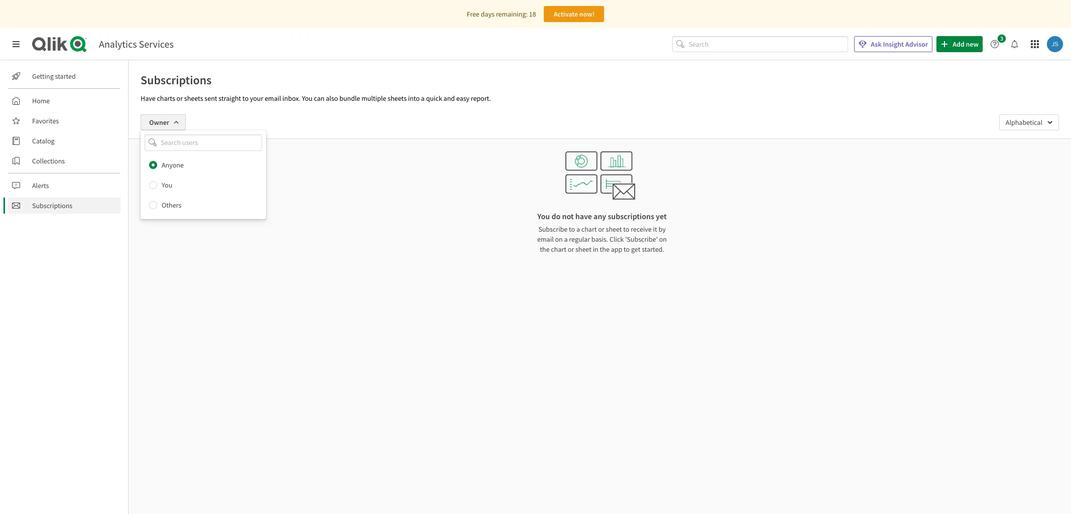 Task type: describe. For each thing, give the bounding box(es) containing it.
others
[[162, 201, 181, 210]]

activate now!
[[554, 10, 595, 19]]

days
[[481, 10, 495, 19]]

subscriptions inside navigation pane element
[[32, 201, 72, 210]]

alerts link
[[8, 178, 121, 194]]

1 horizontal spatial you
[[302, 94, 313, 103]]

2 on from the left
[[659, 235, 667, 244]]

can
[[314, 94, 325, 103]]

charts
[[157, 94, 175, 103]]

add new button
[[937, 36, 983, 52]]

1 sheets from the left
[[184, 94, 203, 103]]

activate
[[554, 10, 578, 19]]

basis.
[[592, 235, 608, 244]]

0 vertical spatial chart
[[582, 225, 597, 234]]

to left your
[[243, 94, 249, 103]]

and
[[444, 94, 455, 103]]

started.
[[642, 245, 664, 254]]

analytics
[[99, 38, 137, 50]]

getting
[[32, 72, 54, 81]]

favorites link
[[8, 113, 121, 129]]

1 vertical spatial a
[[577, 225, 580, 234]]

app
[[611, 245, 622, 254]]

get
[[631, 245, 641, 254]]

filters region
[[129, 106, 1071, 219]]

getting started
[[32, 72, 76, 81]]

started
[[55, 72, 76, 81]]

searchbar element
[[673, 36, 848, 52]]

2 sheets from the left
[[388, 94, 407, 103]]

0 vertical spatial a
[[421, 94, 425, 103]]

18
[[529, 10, 536, 19]]

not
[[562, 211, 574, 222]]

advisor
[[906, 40, 928, 49]]

you for you
[[162, 181, 172, 190]]

analytics services
[[99, 38, 174, 50]]

home
[[32, 96, 50, 105]]

navigation pane element
[[0, 64, 128, 218]]

have
[[141, 94, 156, 103]]

1 on from the left
[[555, 235, 563, 244]]

ask
[[871, 40, 882, 49]]

free
[[467, 10, 480, 19]]

add
[[953, 40, 965, 49]]

also
[[326, 94, 338, 103]]

Search users text field
[[159, 135, 250, 151]]

1 the from the left
[[540, 245, 550, 254]]

bundle
[[339, 94, 360, 103]]

home link
[[8, 93, 121, 109]]

1 vertical spatial sheet
[[576, 245, 592, 254]]

to up regular
[[569, 225, 575, 234]]



Task type: locate. For each thing, give the bounding box(es) containing it.
0 horizontal spatial chart
[[551, 245, 567, 254]]

subscriptions
[[608, 211, 654, 222]]

on down subscribe
[[555, 235, 563, 244]]

email inside you do not have any subscriptions yet subscribe to a chart or sheet to receive it by email on a regular basis. click 'subscribe' on the chart or sheet in the app to get started.
[[537, 235, 554, 244]]

2 horizontal spatial or
[[598, 225, 605, 234]]

1 horizontal spatial or
[[568, 245, 574, 254]]

or up basis.
[[598, 225, 605, 234]]

2 horizontal spatial you
[[538, 211, 550, 222]]

owner option group
[[141, 155, 266, 215]]

0 vertical spatial or
[[177, 94, 183, 103]]

ask insight advisor button
[[855, 36, 933, 52]]

0 horizontal spatial subscriptions
[[32, 201, 72, 210]]

sheets
[[184, 94, 203, 103], [388, 94, 407, 103]]

the right the in
[[600, 245, 610, 254]]

on down by
[[659, 235, 667, 244]]

your
[[250, 94, 263, 103]]

on
[[555, 235, 563, 244], [659, 235, 667, 244]]

by
[[659, 225, 666, 234]]

0 vertical spatial sheet
[[606, 225, 622, 234]]

owner
[[149, 118, 169, 127]]

the
[[540, 245, 550, 254], [600, 245, 610, 254]]

subscriptions link
[[8, 198, 121, 214]]

0 horizontal spatial a
[[421, 94, 425, 103]]

0 horizontal spatial the
[[540, 245, 550, 254]]

insight
[[883, 40, 904, 49]]

chart
[[582, 225, 597, 234], [551, 245, 567, 254]]

2 vertical spatial a
[[564, 235, 568, 244]]

do
[[552, 211, 561, 222]]

0 horizontal spatial or
[[177, 94, 183, 103]]

quick
[[426, 94, 442, 103]]

1 horizontal spatial the
[[600, 245, 610, 254]]

favorites
[[32, 117, 59, 126]]

sent
[[205, 94, 217, 103]]

add new
[[953, 40, 979, 49]]

Search text field
[[689, 36, 848, 52]]

easy
[[456, 94, 470, 103]]

1 horizontal spatial on
[[659, 235, 667, 244]]

subscriptions down alerts
[[32, 201, 72, 210]]

subscriptions
[[141, 72, 212, 88], [32, 201, 72, 210]]

in
[[593, 245, 599, 254]]

1 horizontal spatial sheet
[[606, 225, 622, 234]]

services
[[139, 38, 174, 50]]

sheets left sent
[[184, 94, 203, 103]]

to down the subscriptions
[[623, 225, 630, 234]]

or
[[177, 94, 183, 103], [598, 225, 605, 234], [568, 245, 574, 254]]

sheets left into
[[388, 94, 407, 103]]

1 horizontal spatial a
[[564, 235, 568, 244]]

collections link
[[8, 153, 121, 169]]

1 horizontal spatial chart
[[582, 225, 597, 234]]

into
[[408, 94, 420, 103]]

3
[[1000, 35, 1004, 42]]

owner button
[[141, 115, 186, 131]]

remaining:
[[496, 10, 528, 19]]

1 horizontal spatial sheets
[[388, 94, 407, 103]]

2 vertical spatial you
[[538, 211, 550, 222]]

to left "get"
[[624, 245, 630, 254]]

catalog
[[32, 137, 55, 146]]

email down subscribe
[[537, 235, 554, 244]]

anyone
[[162, 161, 184, 170]]

2 vertical spatial or
[[568, 245, 574, 254]]

you left can
[[302, 94, 313, 103]]

'subscribe'
[[625, 235, 658, 244]]

subscriptions up charts
[[141, 72, 212, 88]]

subscribe
[[539, 225, 568, 234]]

0 horizontal spatial sheet
[[576, 245, 592, 254]]

1 horizontal spatial subscriptions
[[141, 72, 212, 88]]

1 vertical spatial subscriptions
[[32, 201, 72, 210]]

you inside owner option group
[[162, 181, 172, 190]]

regular
[[569, 235, 590, 244]]

ask insight advisor
[[871, 40, 928, 49]]

0 vertical spatial subscriptions
[[141, 72, 212, 88]]

0 horizontal spatial sheets
[[184, 94, 203, 103]]

you left "do"
[[538, 211, 550, 222]]

email right your
[[265, 94, 281, 103]]

sheet up 'click'
[[606, 225, 622, 234]]

0 horizontal spatial on
[[555, 235, 563, 244]]

chart up regular
[[582, 225, 597, 234]]

1 vertical spatial or
[[598, 225, 605, 234]]

none field inside filters 'region'
[[141, 135, 266, 151]]

Alphabetical field
[[999, 115, 1059, 131]]

click
[[610, 235, 624, 244]]

sheet
[[606, 225, 622, 234], [576, 245, 592, 254]]

2 the from the left
[[600, 245, 610, 254]]

0 vertical spatial you
[[302, 94, 313, 103]]

have charts or sheets sent straight to your email inbox. you can also bundle multiple sheets into a quick and easy report.
[[141, 94, 491, 103]]

or down regular
[[568, 245, 574, 254]]

jacob simon image
[[1047, 36, 1063, 52]]

inbox.
[[283, 94, 301, 103]]

receive
[[631, 225, 652, 234]]

to
[[243, 94, 249, 103], [569, 225, 575, 234], [623, 225, 630, 234], [624, 245, 630, 254]]

any
[[594, 211, 606, 222]]

straight
[[219, 94, 241, 103]]

or right charts
[[177, 94, 183, 103]]

you up others at the top
[[162, 181, 172, 190]]

sheet down regular
[[576, 245, 592, 254]]

1 vertical spatial you
[[162, 181, 172, 190]]

0 horizontal spatial you
[[162, 181, 172, 190]]

chart down subscribe
[[551, 245, 567, 254]]

a
[[421, 94, 425, 103], [577, 225, 580, 234], [564, 235, 568, 244]]

you do not have any subscriptions yet subscribe to a chart or sheet to receive it by email on a regular basis. click 'subscribe' on the chart or sheet in the app to get started.
[[537, 211, 667, 254]]

2 horizontal spatial a
[[577, 225, 580, 234]]

collections
[[32, 157, 65, 166]]

analytics services element
[[99, 38, 174, 50]]

email
[[265, 94, 281, 103], [537, 235, 554, 244]]

it
[[653, 225, 657, 234]]

None field
[[141, 135, 266, 151]]

alphabetical
[[1006, 118, 1043, 127]]

you
[[302, 94, 313, 103], [162, 181, 172, 190], [538, 211, 550, 222]]

0 vertical spatial email
[[265, 94, 281, 103]]

1 vertical spatial email
[[537, 235, 554, 244]]

1 horizontal spatial email
[[537, 235, 554, 244]]

yet
[[656, 211, 667, 222]]

activate now! link
[[544, 6, 604, 22]]

now!
[[580, 10, 595, 19]]

report.
[[471, 94, 491, 103]]

you for you do not have any subscriptions yet subscribe to a chart or sheet to receive it by email on a regular basis. click 'subscribe' on the chart or sheet in the app to get started.
[[538, 211, 550, 222]]

a up regular
[[577, 225, 580, 234]]

free days remaining: 18
[[467, 10, 536, 19]]

have
[[576, 211, 592, 222]]

new
[[966, 40, 979, 49]]

a left regular
[[564, 235, 568, 244]]

a right into
[[421, 94, 425, 103]]

0 horizontal spatial email
[[265, 94, 281, 103]]

3 button
[[987, 35, 1009, 52]]

alerts
[[32, 181, 49, 190]]

1 vertical spatial chart
[[551, 245, 567, 254]]

multiple
[[362, 94, 386, 103]]

close sidebar menu image
[[12, 40, 20, 48]]

you inside you do not have any subscriptions yet subscribe to a chart or sheet to receive it by email on a regular basis. click 'subscribe' on the chart or sheet in the app to get started.
[[538, 211, 550, 222]]

getting started link
[[8, 68, 121, 84]]

catalog link
[[8, 133, 121, 149]]

the down subscribe
[[540, 245, 550, 254]]



Task type: vqa. For each thing, say whether or not it's contained in the screenshot.
days
yes



